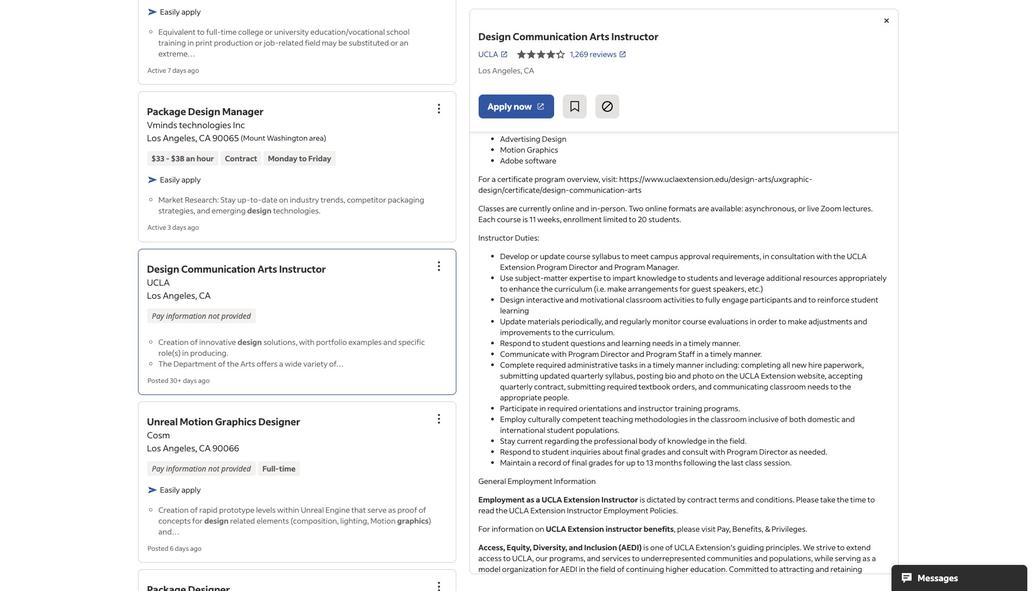 Task type: locate. For each thing, give the bounding box(es) containing it.
reviews
[[590, 49, 617, 59]]

0 vertical spatial quarterly
[[571, 371, 604, 381]]

instructor duties:
[[479, 233, 540, 243]]

strive
[[817, 543, 836, 553]]

1 online from the left
[[553, 203, 575, 214]]

director up session.
[[760, 447, 789, 457]]

1 vertical spatial grades
[[589, 458, 613, 468]]

motion for design related elements (composition, lighting, motion graphics
[[371, 516, 396, 526]]

and inside classes are currently online and in-person. two online formats are available: asynchronous, or live zoom lectures. each course is 11 weeks, enrollment limited to 20 students.
[[576, 203, 590, 214]]

or left job-
[[255, 38, 262, 48]]

0 horizontal spatial training
[[158, 38, 186, 48]]

time inside the is dictated by contract terms and conditions. please take the time to read the ucla extension instructor employment policies.
[[851, 495, 867, 505]]

duties:
[[515, 233, 540, 243]]

30+
[[170, 377, 182, 385]]

employment
[[508, 476, 553, 487], [479, 495, 525, 505], [604, 506, 649, 516]]

days right 30+
[[183, 377, 197, 385]]

1 creation from the top
[[158, 337, 189, 347]]

1 vertical spatial unreal
[[301, 505, 324, 515]]

2 horizontal spatial classroom
[[770, 382, 806, 392]]

ago down department
[[198, 377, 210, 385]]

inclusion left @
[[758, 586, 790, 591]]

save this job image
[[569, 100, 582, 113]]

1 vertical spatial pay information not provided
[[152, 464, 251, 474]]

and right terms
[[741, 495, 755, 505]]

ago down strategies,
[[188, 224, 199, 232]]

design technologies.
[[247, 206, 321, 216]]

aedi down programs,
[[561, 564, 578, 575]]

1 vertical spatial easily
[[160, 175, 180, 185]]

needs down monitor
[[653, 338, 674, 348]]

program down questions
[[569, 349, 599, 359]]

be
[[338, 38, 347, 48]]

2 pay information not provided from the top
[[152, 464, 251, 474]]

1 horizontal spatial on
[[535, 524, 545, 535]]

0 horizontal spatial inclusion
[[585, 543, 617, 553]]

0 vertical spatial an
[[400, 38, 409, 48]]

course up 'instructor duties:'
[[497, 214, 521, 224]]

administrative
[[568, 360, 618, 370]]

2 pay from the top
[[152, 464, 164, 474]]

1 horizontal spatial grades
[[642, 447, 666, 457]]

0 horizontal spatial are
[[506, 203, 518, 214]]

package design manager vminds technologies inc los angeles, ca 90065 ( mount washington area )
[[147, 105, 326, 144]]

portfolio
[[316, 337, 347, 347]]

education.
[[691, 564, 728, 575]]

1 pay from the top
[[152, 311, 164, 321]]

serve
[[368, 505, 387, 515]]

curriculum.
[[575, 327, 615, 338]]

online
[[553, 203, 575, 214], [646, 203, 667, 214]]

washington
[[267, 133, 308, 143]]

motivational
[[581, 295, 625, 305]]

extension's
[[696, 543, 736, 553]]

required down syllabus,
[[607, 382, 637, 392]]

please inside the is dictated by contract terms and conditions. please take the time to read the ucla extension instructor employment policies.
[[797, 495, 819, 505]]

ca inside design communication arts instructor ucla los angeles, ca
[[199, 290, 211, 301]]

provided for graphics
[[222, 464, 251, 474]]

apply up equivalent
[[182, 7, 201, 17]]

los
[[479, 65, 491, 76], [147, 132, 161, 144], [147, 290, 161, 301], [147, 442, 161, 454]]

0 vertical spatial please
[[797, 495, 819, 505]]

each
[[479, 214, 496, 224]]

people.
[[544, 393, 570, 403]]

1 horizontal spatial arts
[[258, 262, 277, 275]]

1 easily from the top
[[160, 7, 180, 17]]

2 horizontal spatial &
[[765, 524, 771, 535]]

1 horizontal spatial &
[[752, 586, 757, 591]]

1 vertical spatial creation
[[158, 505, 189, 515]]

0 vertical spatial course
[[497, 214, 521, 224]]

angeles, inside package design manager vminds technologies inc los angeles, ca 90065 ( mount washington area )
[[163, 132, 197, 144]]

1 active from the top
[[148, 66, 166, 75]]

required
[[536, 360, 566, 370], [607, 382, 637, 392], [548, 403, 578, 414]]

0 vertical spatial diversity,
[[533, 543, 568, 553]]

required down people.
[[548, 403, 578, 414]]

for information on ucla extension instructor benefits , please visit pay, benefits, & privileges.
[[479, 524, 808, 535]]

employment up for information on ucla extension instructor benefits , please visit pay, benefits, & privileges.
[[604, 506, 649, 516]]

serving
[[835, 554, 862, 564]]

design up "technologies"
[[188, 105, 220, 118]]

and inside market research: stay up-to-date on industry trends, competitor packaging strategies, and emerging
[[197, 206, 210, 216]]

syllabus
[[592, 251, 621, 261]]

1 vertical spatial motion
[[180, 415, 213, 428]]

0 vertical spatial director
[[569, 262, 598, 272]]

employment inside the is dictated by contract terms and conditions. please take the time to read the ucla extension instructor employment policies.
[[604, 506, 649, 516]]

2 easily from the top
[[160, 175, 180, 185]]

make right order
[[788, 316, 808, 327]]

0 vertical spatial visit
[[702, 524, 716, 535]]

arts inside design communication arts instructor ucla los angeles, ca
[[258, 262, 277, 275]]

creation of rapid prototype levels within unreal engine that serve as proof of concepts for
[[158, 505, 426, 526]]

1 vertical spatial provided
[[222, 464, 251, 474]]

0 horizontal spatial )
[[324, 133, 326, 143]]

graphics inside unreal motion graphics designer cosm los angeles, ca 90066
[[215, 415, 257, 428]]

diversity,
[[533, 543, 568, 553], [718, 586, 750, 591]]

respond up maintain
[[500, 447, 532, 457]]

2 not from the top
[[208, 464, 220, 474]]

posted for unreal
[[148, 545, 169, 553]]

0 horizontal spatial communication
[[181, 262, 256, 275]]

ago for motion
[[190, 545, 202, 553]]

1 vertical spatial inclusion
[[758, 586, 790, 591]]

0 vertical spatial creation
[[158, 337, 189, 347]]

1 pay information not provided from the top
[[152, 311, 251, 321]]

0 vertical spatial knowledge
[[638, 273, 677, 283]]

0 horizontal spatial stay
[[221, 195, 236, 205]]

stay inside develop or update course syllabus to meet campus approval requirements, in consultation with the ucla extension program director and program manager. use subject-matter expertise to impart knowledge to students and leverage additional resources appropriately to enhance the curriculum (i.e. make arrangements for guest speakers, etc.) design interactive and motivational classroom activities to fully engage participants and to reinforce student learning update materials periodically, and regularly monitor course evaluations in order to make adjustments and improvements to the curriculum. respond to student questions and learning needs in a timely manner. communicate with program director and program staff in a timely manner. complete required administrative tasks in a timely manner including: completing all new hire paperwork, submitting updated quarterly syllabus, posting bio and photo on the ucla extension website, accepting quarterly contract, submitting required textbook orders, and communicating classroom needs to the appropriate people. participate in required orientations and instructor training programs. employ culturally competent teaching methodologies in the classroom inclusive of both domestic and international student populations. stay current regarding the professional body of knowledge in the field. respond to student inquiries about final grades and consult with program director as needed. maintain a record of final grades for up to 13 months following the last class session.
[[500, 436, 516, 446]]

unreal inside unreal motion graphics designer cosm los angeles, ca 90066
[[147, 415, 178, 428]]

1 posted from the top
[[148, 377, 169, 385]]

access,
[[479, 543, 505, 553]]

pay information not provided
[[152, 311, 251, 321], [152, 464, 251, 474]]

0 vertical spatial easily
[[160, 7, 180, 17]]

cosm
[[147, 429, 170, 441]]

training inside equivalent to full-time college or university education/vocational school training in print production or job-related field may be substituted or an extreme…
[[158, 38, 186, 48]]

0 vertical spatial for
[[479, 174, 490, 184]]

extension inside the is dictated by contract terms and conditions. please take the time to read the ucla extension instructor employment policies.
[[531, 506, 566, 516]]

principles.
[[766, 543, 802, 553]]

1 vertical spatial equity,
[[693, 586, 716, 591]]

ago for communication
[[198, 377, 210, 385]]

visit left pay, on the right bottom of page
[[702, 524, 716, 535]]

2 posted from the top
[[148, 545, 169, 553]]

pay information not provided up creation of innovative design
[[152, 311, 251, 321]]

design
[[247, 206, 272, 216], [238, 337, 262, 347], [204, 516, 229, 526]]

0 vertical spatial pay information not provided
[[152, 311, 251, 321]]

2 are from the left
[[698, 203, 710, 214]]

as inside develop or update course syllabus to meet campus approval requirements, in consultation with the ucla extension program director and program manager. use subject-matter expertise to impart knowledge to students and leverage additional resources appropriately to enhance the curriculum (i.e. make arrangements for guest speakers, etc.) design interactive and motivational classroom activities to fully engage participants and to reinforce student learning update materials periodically, and regularly monitor course evaluations in order to make adjustments and improvements to the curriculum. respond to student questions and learning needs in a timely manner. communicate with program director and program staff in a timely manner. complete required administrative tasks in a timely manner including: completing all new hire paperwork, submitting updated quarterly syllabus, posting bio and photo on the ucla extension website, accepting quarterly contract, submitting required textbook orders, and communicating classroom needs to the appropriate people. participate in required orientations and instructor training programs. employ culturally competent teaching methodologies in the classroom inclusive of both domestic and international student populations. stay current regarding the professional body of knowledge in the field. respond to student inquiries about final grades and consult with program director as needed. maintain a record of final grades for up to 13 months following the last class session.
[[790, 447, 798, 457]]

0 horizontal spatial grades
[[589, 458, 613, 468]]

1 vertical spatial information
[[166, 464, 206, 474]]

for inside is one of ucla extension's guiding principles. we strive to extend access to ucla, our programs, and services to underrepresented communities and populations, while serving as a model organization for aedi in the field of continuing higher education. committed to attracting and retaining diverse staff & instructors, ucla extension welcomes your experiences, perspectives, and unique identity. please visit our website dedicated to our aedi efforts as an organization: equity, diversity, & inclusion @ unex.
[[549, 564, 559, 575]]

pay information not provided for motion
[[152, 464, 251, 474]]

with up resources
[[817, 251, 833, 261]]

the
[[158, 359, 172, 369]]

job actions for package designer is collapsed image
[[432, 581, 446, 591]]

0 horizontal spatial classroom
[[626, 295, 662, 305]]

professional
[[594, 436, 638, 446]]

asynchronous,
[[745, 203, 797, 214]]

ago for design
[[188, 224, 199, 232]]

1 horizontal spatial equity,
[[693, 586, 716, 591]]

easily apply for package
[[160, 175, 201, 185]]

design communication arts instructor
[[479, 30, 659, 43]]

2 active from the top
[[148, 224, 166, 232]]

on inside market research: stay up-to-date on industry trends, competitor packaging strategies, and emerging
[[279, 195, 288, 205]]

2 creation from the top
[[158, 505, 189, 515]]

2 vertical spatial apply
[[182, 485, 201, 495]]

design inside package design manager vminds technologies inc los angeles, ca 90065 ( mount washington area )
[[188, 105, 220, 118]]

to down "guest"
[[697, 295, 704, 305]]

please down retaining
[[849, 575, 872, 586]]

to left friday
[[299, 154, 307, 164]]

1 vertical spatial active
[[148, 224, 166, 232]]

is
[[523, 214, 528, 224], [640, 495, 646, 505], [644, 543, 649, 553]]

job actions for package design manager is collapsed image
[[432, 102, 446, 115]]

90065
[[213, 132, 239, 144]]

not interested image
[[601, 100, 614, 113]]

for inside 'creation of rapid prototype levels within unreal engine that serve as proof of concepts for'
[[192, 516, 203, 526]]

to inside classes are currently online and in-person. two online formats are available: asynchronous, or live zoom lectures. each course is 11 weeks, enrollment limited to 20 students.
[[629, 214, 637, 224]]

creation for creation of innovative design
[[158, 337, 189, 347]]

privileges.
[[772, 524, 808, 535]]

apply now button
[[479, 95, 554, 119]]

pay for design communication arts instructor
[[152, 311, 164, 321]]

arts for design communication arts instructor ucla los angeles, ca
[[258, 262, 277, 275]]

3 apply from the top
[[182, 485, 201, 495]]

for up instructors,
[[549, 564, 559, 575]]

participants
[[750, 295, 792, 305]]

timely up bio
[[653, 360, 675, 370]]

0 horizontal spatial related
[[230, 516, 255, 526]]

extension down 'develop'
[[500, 262, 535, 272]]

0 vertical spatial apply
[[182, 7, 201, 17]]

ca down design communication arts instructor button
[[199, 290, 211, 301]]

regularly
[[620, 316, 651, 327]]

1 horizontal spatial visit
[[874, 575, 888, 586]]

0 vertical spatial needs
[[653, 338, 674, 348]]

submitting down complete
[[500, 371, 539, 381]]

1 vertical spatial final
[[572, 458, 587, 468]]

time right take
[[851, 495, 867, 505]]

2 vertical spatial timely
[[653, 360, 675, 370]]

ca
[[524, 65, 534, 76], [199, 132, 211, 144], [199, 290, 211, 301], [199, 442, 211, 454]]

our right ucla,
[[536, 554, 548, 564]]

improvements
[[500, 327, 552, 338]]

design for technologies.
[[247, 206, 272, 216]]

1 are from the left
[[506, 203, 518, 214]]

1 vertical spatial training
[[675, 403, 703, 414]]

resources
[[803, 273, 838, 283]]

0 vertical spatial related
[[279, 38, 304, 48]]

stay inside market research: stay up-to-date on industry trends, competitor packaging strategies, and emerging
[[221, 195, 236, 205]]

competent
[[562, 414, 601, 425]]

1 horizontal spatial course
[[567, 251, 591, 261]]

diversity, inside is one of ucla extension's guiding principles. we strive to extend access to ucla, our programs, and services to underrepresented communities and populations, while serving as a model organization for aedi in the field of continuing higher education. committed to attracting and retaining diverse staff & instructors, ucla extension welcomes your experiences, perspectives, and unique identity. please visit our website dedicated to our aedi efforts as an organization: equity, diversity, & inclusion @ unex.
[[718, 586, 750, 591]]

is inside is one of ucla extension's guiding principles. we strive to extend access to ucla, our programs, and services to underrepresented communities and populations, while serving as a model organization for aedi in the field of continuing higher education. committed to attracting and retaining diverse staff & instructors, ucla extension welcomes your experiences, perspectives, and unique identity. please visit our website dedicated to our aedi efforts as an organization: equity, diversity, & inclusion @ unex.
[[644, 543, 649, 553]]

program
[[537, 262, 568, 272], [615, 262, 645, 272], [569, 349, 599, 359], [646, 349, 677, 359], [727, 447, 758, 457]]

2 horizontal spatial on
[[716, 371, 725, 381]]

our down instructors,
[[567, 586, 579, 591]]

1 horizontal spatial communication
[[513, 30, 588, 43]]

90066
[[213, 442, 239, 454]]

creation inside 'creation of rapid prototype levels within unreal engine that serve as proof of concepts for'
[[158, 505, 189, 515]]

,
[[674, 524, 676, 535]]

on down the including:
[[716, 371, 725, 381]]

access, equity, diversity, and inclusion (aedi)
[[479, 543, 642, 553]]

0 vertical spatial graphics
[[527, 144, 559, 155]]

2 horizontal spatial time
[[851, 495, 867, 505]]

design down rapid
[[204, 516, 229, 526]]

and down the curriculum
[[566, 295, 579, 305]]

active for equivalent to full-time college or university education/vocational school training in print production or job-related field may be substituted or an extreme…
[[148, 66, 166, 75]]

time up within
[[279, 464, 296, 474]]

1 horizontal spatial needs
[[808, 382, 829, 392]]

course up expertise
[[567, 251, 591, 261]]

our
[[536, 554, 548, 564], [479, 586, 491, 591], [567, 586, 579, 591]]

1 vertical spatial for
[[479, 524, 490, 535]]

active 7 days ago
[[148, 66, 199, 75]]

is inside the is dictated by contract terms and conditions. please take the time to read the ucla extension instructor employment policies.
[[640, 495, 646, 505]]

for inside 'for a certificate program overview, visit: https://www.uclaextension.edu/design-arts/uxgraphic- design/certificate/design-communication-arts'
[[479, 174, 490, 184]]

or up job-
[[265, 27, 273, 37]]

active left 7
[[148, 66, 166, 75]]

days right 6
[[175, 545, 189, 553]]

2 easily apply from the top
[[160, 175, 201, 185]]

conditions.
[[756, 495, 795, 505]]

1 vertical spatial aedi
[[581, 586, 598, 591]]

communication-
[[570, 185, 628, 195]]

1 horizontal spatial stay
[[500, 436, 516, 446]]

in inside is one of ucla extension's guiding principles. we strive to extend access to ucla, our programs, and services to underrepresented communities and populations, while serving as a model organization for aedi in the field of continuing higher education. committed to attracting and retaining diverse staff & instructors, ucla extension welcomes your experiences, perspectives, and unique identity. please visit our website dedicated to our aedi efforts as an organization: equity, diversity, & inclusion @ unex.
[[579, 564, 586, 575]]

a up the including:
[[705, 349, 709, 359]]

apply for design
[[182, 175, 201, 185]]

equivalent
[[158, 27, 196, 37]]

stay down international
[[500, 436, 516, 446]]

apply for motion
[[182, 485, 201, 495]]

0 horizontal spatial please
[[797, 495, 819, 505]]

0 vertical spatial on
[[279, 195, 288, 205]]

and down additional
[[794, 295, 807, 305]]

1 provided from the top
[[222, 311, 251, 321]]

graphics up the 90066 at bottom left
[[215, 415, 257, 428]]

a left wide
[[279, 359, 283, 369]]

last
[[732, 458, 744, 468]]

are right formats
[[698, 203, 710, 214]]

department
[[174, 359, 217, 369]]

2 vertical spatial easily apply
[[160, 485, 201, 495]]

field
[[305, 38, 320, 48], [601, 564, 616, 575]]

on up design technologies. at the left of page
[[279, 195, 288, 205]]

for down rapid
[[192, 516, 203, 526]]

ucla
[[479, 49, 499, 59], [847, 251, 867, 261], [147, 276, 170, 288], [740, 371, 760, 381], [542, 495, 562, 505], [509, 506, 529, 516], [546, 524, 567, 535], [675, 543, 695, 553], [572, 575, 592, 586]]

field down services
[[601, 564, 616, 575]]

1 horizontal spatial motion
[[371, 516, 396, 526]]

with
[[817, 251, 833, 261], [299, 337, 315, 347], [551, 349, 567, 359], [710, 447, 726, 457]]

your
[[667, 575, 683, 586]]

field left may
[[305, 38, 320, 48]]

an down school
[[400, 38, 409, 48]]

1 vertical spatial on
[[716, 371, 725, 381]]

creation
[[158, 337, 189, 347], [158, 505, 189, 515]]

los inside design communication arts instructor ucla los angeles, ca
[[147, 290, 161, 301]]

ucla link
[[479, 49, 508, 60]]

to up serving on the right of page
[[838, 543, 845, 553]]

take
[[821, 495, 836, 505]]

the right the read
[[496, 506, 508, 516]]

creation of innovative design
[[158, 337, 262, 347]]

student
[[852, 295, 879, 305], [542, 338, 569, 348], [547, 425, 575, 436], [542, 447, 569, 457]]

and down 'photo'
[[699, 382, 712, 392]]

classroom
[[626, 295, 662, 305], [770, 382, 806, 392], [711, 414, 747, 425]]

2 apply from the top
[[182, 175, 201, 185]]

communication inside design communication arts instructor ucla los angeles, ca
[[181, 262, 256, 275]]

2 vertical spatial on
[[535, 524, 545, 535]]

1 vertical spatial communication
[[181, 262, 256, 275]]

or inside develop or update course syllabus to meet campus approval requirements, in consultation with the ucla extension program director and program manager. use subject-matter expertise to impart knowledge to students and leverage additional resources appropriately to enhance the curriculum (i.e. make arrangements for guest speakers, etc.) design interactive and motivational classroom activities to fully engage participants and to reinforce student learning update materials periodically, and regularly monitor course evaluations in order to make adjustments and improvements to the curriculum. respond to student questions and learning needs in a timely manner. communicate with program director and program staff in a timely manner. complete required administrative tasks in a timely manner including: completing all new hire paperwork, submitting updated quarterly syllabus, posting bio and photo on the ucla extension website, accepting quarterly contract, submitting required textbook orders, and communicating classroom needs to the appropriate people. participate in required orientations and instructor training programs. employ culturally competent teaching methodologies in the classroom inclusive of both domestic and international student populations. stay current regarding the professional body of knowledge in the field. respond to student inquiries about final grades and consult with program director as needed. maintain a record of final grades for up to 13 months following the last class session.
[[531, 251, 539, 261]]

4.2 out of 5 stars image
[[517, 48, 566, 61]]

ucla inside design communication arts instructor ucla los angeles, ca
[[147, 276, 170, 288]]

a inside 'for a certificate program overview, visit: https://www.uclaextension.edu/design-arts/uxgraphic- design/certificate/design-communication-arts'
[[492, 174, 496, 184]]

instructor up the (aedi)
[[606, 524, 643, 535]]

0 vertical spatial provided
[[222, 311, 251, 321]]

to right take
[[868, 495, 876, 505]]

is dictated by contract terms and conditions. please take the time to read the ucla extension instructor employment policies.
[[479, 495, 876, 516]]

1 horizontal spatial unreal
[[301, 505, 324, 515]]

2 horizontal spatial course
[[683, 316, 707, 327]]

0 vertical spatial classroom
[[626, 295, 662, 305]]

1 for from the top
[[479, 174, 490, 184]]

1 vertical spatial needs
[[808, 382, 829, 392]]

3 easily apply from the top
[[160, 485, 201, 495]]

0 vertical spatial )
[[324, 133, 326, 143]]

unreal inside 'creation of rapid prototype levels within unreal engine that serve as proof of concepts for'
[[301, 505, 324, 515]]

posted 30+ days ago
[[148, 377, 210, 385]]

2 vertical spatial employment
[[604, 506, 649, 516]]

extension down all
[[761, 371, 796, 381]]

provided up innovative
[[222, 311, 251, 321]]

provided down the 90066 at bottom left
[[222, 464, 251, 474]]

1 vertical spatial arts
[[258, 262, 277, 275]]

employment up the read
[[479, 495, 525, 505]]

with up variety
[[299, 337, 315, 347]]

package
[[147, 105, 186, 118]]

0 vertical spatial grades
[[642, 447, 666, 457]]

of down producing.
[[218, 359, 226, 369]]

1 not from the top
[[208, 311, 220, 321]]

to up the print
[[197, 27, 205, 37]]

0 vertical spatial information
[[166, 311, 206, 321]]

0 vertical spatial learning
[[500, 306, 529, 316]]

1 horizontal spatial graphics
[[527, 144, 559, 155]]

0 horizontal spatial final
[[572, 458, 587, 468]]

proof
[[398, 505, 417, 515]]

2 horizontal spatial arts
[[590, 30, 610, 43]]

& down organization
[[524, 575, 529, 586]]

a
[[492, 174, 496, 184], [684, 338, 688, 348], [705, 349, 709, 359], [279, 359, 283, 369], [648, 360, 652, 370], [533, 458, 537, 468], [536, 495, 541, 505], [872, 554, 876, 564]]

apply up rapid
[[182, 485, 201, 495]]

1 vertical spatial is
[[640, 495, 646, 505]]

instructor inside develop or update course syllabus to meet campus approval requirements, in consultation with the ucla extension program director and program manager. use subject-matter expertise to impart knowledge to students and leverage additional resources appropriately to enhance the curriculum (i.e. make arrangements for guest speakers, etc.) design interactive and motivational classroom activities to fully engage participants and to reinforce student learning update materials periodically, and regularly monitor course evaluations in order to make adjustments and improvements to the curriculum. respond to student questions and learning needs in a timely manner. communicate with program director and program staff in a timely manner. complete required administrative tasks in a timely manner including: completing all new hire paperwork, submitting updated quarterly syllabus, posting bio and photo on the ucla extension website, accepting quarterly contract, submitting required textbook orders, and communicating classroom needs to the appropriate people. participate in required orientations and instructor training programs. employ culturally competent teaching methodologies in the classroom inclusive of both domestic and international student populations. stay current regarding the professional body of knowledge in the field. respond to student inquiries about final grades and consult with program director as needed. maintain a record of final grades for up to 13 months following the last class session.
[[639, 403, 674, 414]]

and down research:
[[197, 206, 210, 216]]

an
[[400, 38, 409, 48], [186, 154, 195, 164], [634, 586, 643, 591]]

2 horizontal spatial director
[[760, 447, 789, 457]]

training up extreme…
[[158, 38, 186, 48]]

not down the 90066 at bottom left
[[208, 464, 220, 474]]

ca left the 90066 at bottom left
[[199, 442, 211, 454]]

easily apply for unreal
[[160, 485, 201, 495]]

2 online from the left
[[646, 203, 667, 214]]

0 vertical spatial stay
[[221, 195, 236, 205]]

with up following
[[710, 447, 726, 457]]

0 vertical spatial communication
[[513, 30, 588, 43]]

staff
[[506, 575, 522, 586]]

and down while
[[816, 564, 829, 575]]

0 horizontal spatial field
[[305, 38, 320, 48]]

0 vertical spatial aedi
[[561, 564, 578, 575]]

area
[[309, 133, 324, 143]]

instructor inside design communication arts instructor ucla los angeles, ca
[[279, 262, 326, 275]]

2 provided from the top
[[222, 464, 251, 474]]

pay information not provided down the 90066 at bottom left
[[152, 464, 251, 474]]

of
[[190, 337, 198, 347], [218, 359, 226, 369], [781, 414, 788, 425], [659, 436, 666, 446], [563, 458, 571, 468], [190, 505, 198, 515], [419, 505, 426, 515], [666, 543, 673, 553], [617, 564, 625, 575]]

2 for from the top
[[479, 524, 490, 535]]

easily up market
[[160, 175, 180, 185]]

an inside equivalent to full-time college or university education/vocational school training in print production or job-related field may be substituted or an extreme…
[[400, 38, 409, 48]]

contract
[[688, 495, 718, 505]]

limited
[[604, 214, 628, 224]]

)
[[324, 133, 326, 143], [429, 516, 432, 526]]

0 horizontal spatial quarterly
[[500, 382, 533, 392]]

motion inside design-for-good advertising design motion graphics adobe software
[[500, 144, 526, 155]]

job actions for design communication arts instructor is collapsed image
[[432, 260, 446, 273]]

0 horizontal spatial &
[[524, 575, 529, 586]]

1 respond from the top
[[500, 338, 532, 348]]

related down university
[[279, 38, 304, 48]]

methodologies
[[635, 414, 688, 425]]

easily apply up concepts
[[160, 485, 201, 495]]

1 horizontal spatial inclusion
[[758, 586, 790, 591]]

grades up 13
[[642, 447, 666, 457]]

& down perspectives,
[[752, 586, 757, 591]]

1 vertical spatial graphics
[[215, 415, 257, 428]]

1 vertical spatial learning
[[622, 338, 651, 348]]

online up weeks,
[[553, 203, 575, 214]]

1 horizontal spatial diversity,
[[718, 586, 750, 591]]

active left 3
[[148, 224, 166, 232]]

appropriately
[[840, 273, 887, 283]]

arts for design communication arts instructor
[[590, 30, 610, 43]]

1 vertical spatial course
[[567, 251, 591, 261]]

respond
[[500, 338, 532, 348], [500, 447, 532, 457]]

or left "live"
[[799, 203, 806, 214]]

an inside is one of ucla extension's guiding principles. we strive to extend access to ucla, our programs, and services to underrepresented communities and populations, while serving as a model organization for aedi in the field of continuing higher education. committed to attracting and retaining diverse staff & instructors, ucla extension welcomes your experiences, perspectives, and unique identity. please visit our website dedicated to our aedi efforts as an organization: equity, diversity, & inclusion @ unex.
[[634, 586, 643, 591]]

3 easily from the top
[[160, 485, 180, 495]]

(i.e.
[[594, 284, 606, 294]]



Task type: vqa. For each thing, say whether or not it's contained in the screenshot.
an inside Equivalent to full-time college or university education/vocational school training in print production or job-related field may be substituted or an extreme…
yes



Task type: describe. For each thing, give the bounding box(es) containing it.
to left ucla,
[[504, 554, 511, 564]]

active for market research: stay up-to-date on industry trends, competitor packaging strategies, and emerging
[[148, 224, 166, 232]]

dictated
[[647, 495, 676, 505]]

ca inside unreal motion graphics designer cosm los angeles, ca 90066
[[199, 442, 211, 454]]

and up orders, at the bottom of page
[[678, 371, 691, 381]]

read
[[479, 506, 495, 516]]

program up bio
[[646, 349, 677, 359]]

to down populations,
[[771, 564, 778, 575]]

please
[[678, 524, 700, 535]]

communication for design communication arts instructor ucla los angeles, ca
[[181, 262, 256, 275]]

easily for unreal
[[160, 485, 180, 495]]

to down materials at the bottom right
[[553, 327, 561, 338]]

1 horizontal spatial final
[[625, 447, 640, 457]]

and inside the is dictated by contract terms and conditions. please take the time to read the ucla extension instructor employment policies.
[[741, 495, 755, 505]]

international
[[500, 425, 546, 436]]

field.
[[730, 436, 747, 446]]

or down school
[[391, 38, 398, 48]]

software
[[525, 155, 557, 166]]

of down services
[[617, 564, 625, 575]]

not for communication
[[208, 311, 220, 321]]

2 vertical spatial information
[[492, 524, 534, 535]]

apply now
[[488, 101, 532, 112]]

0 horizontal spatial learning
[[500, 306, 529, 316]]

ca inside package design manager vminds technologies inc los angeles, ca 90065 ( mount washington area )
[[199, 132, 211, 144]]

0 vertical spatial manner.
[[712, 338, 741, 348]]

the down accepting
[[840, 382, 852, 392]]

adjustments
[[809, 316, 853, 327]]

for a certificate program overview, visit: https://www.uclaextension.edu/design-arts/uxgraphic- design/certificate/design-communication-arts
[[479, 174, 813, 195]]

for up activities
[[680, 284, 690, 294]]

1 vertical spatial manner.
[[734, 349, 763, 359]]

posted 6 days ago
[[148, 545, 202, 553]]

engine
[[326, 505, 350, 515]]

field inside equivalent to full-time college or university education/vocational school training in print production or job-related field may be substituted or an extreme…
[[305, 38, 320, 48]]

the up interactive on the right of the page
[[541, 284, 553, 294]]

to down accepting
[[831, 382, 838, 392]]

to inside equivalent to full-time college or university education/vocational school training in print production or job-related field may be substituted or an extreme…
[[197, 27, 205, 37]]

as inside 'creation of rapid prototype levels within unreal engine that serve as proof of concepts for'
[[388, 505, 396, 515]]

examples
[[349, 337, 382, 347]]

organization
[[502, 564, 547, 575]]

is for extension
[[640, 495, 646, 505]]

1 horizontal spatial our
[[536, 554, 548, 564]]

contract,
[[534, 382, 566, 392]]

and…
[[158, 527, 179, 537]]

general
[[479, 476, 506, 487]]

manner
[[677, 360, 704, 370]]

2 vertical spatial course
[[683, 316, 707, 327]]

of up underrepresented
[[666, 543, 673, 553]]

easily for package
[[160, 175, 180, 185]]

the up inquiries
[[581, 436, 593, 446]]

and up months
[[668, 447, 681, 457]]

and left services
[[587, 554, 601, 564]]

the up resources
[[834, 251, 846, 261]]

ucla inside the is dictated by contract terms and conditions. please take the time to read the ucla extension instructor employment policies.
[[509, 506, 529, 516]]

and inside the solutions, with portfolio examples and specific role(s) in producing.
[[384, 337, 397, 347]]

visit inside is one of ucla extension's guiding principles. we strive to extend access to ucla, our programs, and services to underrepresented communities and populations, while serving as a model organization for aedi in the field of continuing higher education. committed to attracting and retaining diverse staff & instructors, ucla extension welcomes your experiences, perspectives, and unique identity. please visit our website dedicated to our aedi efforts as an organization: equity, diversity, & inclusion @ unex.
[[874, 575, 888, 586]]

0 vertical spatial timely
[[689, 338, 711, 348]]

los inside package design manager vminds technologies inc los angeles, ca 90065 ( mount washington area )
[[147, 132, 161, 144]]

days for communication
[[183, 377, 197, 385]]

to left reinforce
[[809, 295, 816, 305]]

pay,
[[718, 524, 731, 535]]

all
[[783, 360, 791, 370]]

2 vertical spatial required
[[548, 403, 578, 414]]

live
[[808, 203, 820, 214]]

a up the posting
[[648, 360, 652, 370]]

with inside the solutions, with portfolio examples and specific role(s) in producing.
[[299, 337, 315, 347]]

related inside equivalent to full-time college or university education/vocational school training in print production or job-related field may be substituted or an extreme…
[[279, 38, 304, 48]]

2 vertical spatial &
[[752, 586, 757, 591]]

and right adjustments
[[854, 316, 868, 327]]

completing
[[741, 360, 781, 370]]

2 horizontal spatial our
[[567, 586, 579, 591]]

overview,
[[567, 174, 601, 184]]

1 vertical spatial employment
[[479, 495, 525, 505]]

pay for unreal motion graphics designer
[[152, 464, 164, 474]]

in inside equivalent to full-time college or university education/vocational school training in print production or job-related field may be substituted or an extreme…
[[188, 38, 194, 48]]

-
[[166, 154, 169, 164]]

0 horizontal spatial needs
[[653, 338, 674, 348]]

posted for design
[[148, 377, 169, 385]]

in left order
[[750, 316, 757, 327]]

about
[[603, 447, 624, 457]]

provided for arts
[[222, 311, 251, 321]]

hire
[[809, 360, 822, 370]]

terms
[[719, 495, 740, 505]]

to down improvements
[[533, 338, 541, 348]]

$38
[[171, 154, 185, 164]]

to up (i.e.
[[604, 273, 611, 283]]

a left record
[[533, 458, 537, 468]]

as right efforts
[[625, 586, 633, 591]]

2 vertical spatial director
[[760, 447, 789, 457]]

student up record
[[542, 447, 569, 457]]

curriculum
[[555, 284, 593, 294]]

0 vertical spatial required
[[536, 360, 566, 370]]

in right staff
[[697, 349, 704, 359]]

that
[[352, 505, 366, 515]]

record
[[538, 458, 562, 468]]

to right order
[[779, 316, 787, 327]]

program down field.
[[727, 447, 758, 457]]

equity, inside is one of ucla extension's guiding principles. we strive to extend access to ucla, our programs, and services to underrepresented communities and populations, while serving as a model organization for aedi in the field of continuing higher education. committed to attracting and retaining diverse staff & instructors, ucla extension welcomes your experiences, perspectives, and unique identity. please visit our website dedicated to our aedi efforts as an organization: equity, diversity, & inclusion @ unex.
[[693, 586, 716, 591]]

and down curriculum.
[[607, 338, 621, 348]]

to-
[[250, 195, 262, 205]]

impart
[[613, 273, 636, 283]]

field inside is one of ucla extension's guiding principles. we strive to extend access to ucla, our programs, and services to underrepresented communities and populations, while serving as a model organization for aedi in the field of continuing higher education. committed to attracting and retaining diverse staff & instructors, ucla extension welcomes your experiences, perspectives, and unique identity. please visit our website dedicated to our aedi efforts as an organization: equity, diversity, & inclusion @ unex.
[[601, 564, 616, 575]]

motion for design-for-good advertising design motion graphics adobe software
[[500, 144, 526, 155]]

solutions, with portfolio examples and specific role(s) in producing.
[[158, 337, 425, 358]]

in up the posting
[[640, 360, 646, 370]]

to left meet
[[622, 251, 630, 261]]

0 vertical spatial inclusion
[[585, 543, 617, 553]]

on inside develop or update course syllabus to meet campus approval requirements, in consultation with the ucla extension program director and program manager. use subject-matter expertise to impart knowledge to students and leverage additional resources appropriately to enhance the curriculum (i.e. make arrangements for guest speakers, etc.) design interactive and motivational classroom activities to fully engage participants and to reinforce student learning update materials periodically, and regularly monitor course evaluations in order to make adjustments and improvements to the curriculum. respond to student questions and learning needs in a timely manner. communicate with program director and program staff in a timely manner. complete required administrative tasks in a timely manner including: completing all new hire paperwork, submitting updated quarterly syllabus, posting bio and photo on the ucla extension website, accepting quarterly contract, submitting required textbook orders, and communicating classroom needs to the appropriate people. participate in required orientations and instructor training programs. employ culturally competent teaching methodologies in the classroom inclusive of both domestic and international student populations. stay current regarding the professional body of knowledge in the field. respond to student inquiries about final grades and consult with program director as needed. maintain a record of final grades for up to 13 months following the last class session.
[[716, 371, 725, 381]]

programs.
[[704, 403, 741, 414]]

reinforce
[[818, 295, 850, 305]]

1 vertical spatial design
[[238, 337, 262, 347]]

in up culturally
[[540, 403, 546, 414]]

adobe
[[500, 155, 524, 166]]

industry
[[290, 195, 319, 205]]

los inside unreal motion graphics designer cosm los angeles, ca 90066
[[147, 442, 161, 454]]

the left 'last' at the right bottom of page
[[718, 458, 730, 468]]

currently
[[519, 203, 551, 214]]

instructor inside the is dictated by contract terms and conditions. please take the time to read the ucla extension instructor employment policies.
[[567, 506, 602, 516]]

the down producing.
[[227, 359, 239, 369]]

0 horizontal spatial visit
[[702, 524, 716, 535]]

1 vertical spatial instructor
[[606, 524, 643, 535]]

days for design
[[172, 224, 186, 232]]

hour
[[197, 154, 214, 164]]

(aedi)
[[619, 543, 642, 553]]

of right body
[[659, 436, 666, 446]]

to left 13
[[637, 458, 645, 468]]

domestic
[[808, 414, 841, 425]]

student down the appropriately
[[852, 295, 879, 305]]

design up the ucla link
[[479, 30, 511, 43]]

a up staff
[[684, 338, 688, 348]]

design communication arts instructor ucla los angeles, ca
[[147, 262, 326, 301]]

and down the guiding
[[755, 554, 768, 564]]

design related elements (composition, lighting, motion graphics
[[204, 516, 429, 526]]

design inside design communication arts instructor ucla los angeles, ca
[[147, 262, 179, 275]]

the down periodically,
[[562, 327, 574, 338]]

information for motion
[[166, 464, 206, 474]]

and up programs,
[[569, 543, 583, 553]]

continuing
[[626, 564, 665, 575]]

and up @
[[779, 575, 792, 586]]

equivalent to full-time college or university education/vocational school training in print production or job-related field may be substituted or an extreme…
[[158, 27, 410, 59]]

the inside is one of ucla extension's guiding principles. we strive to extend access to ucla, our programs, and services to underrepresented communities and populations, while serving as a model organization for aedi in the field of continuing higher education. committed to attracting and retaining diverse staff & instructors, ucla extension welcomes your experiences, perspectives, and unique identity. please visit our website dedicated to our aedi efforts as an organization: equity, diversity, & inclusion @ unex.
[[587, 564, 599, 575]]

1 vertical spatial make
[[788, 316, 808, 327]]

ago down extreme…
[[188, 66, 199, 75]]

print
[[196, 38, 213, 48]]

for for for information on ucla extension instructor benefits , please visit pay, benefits, & privileges.
[[479, 524, 490, 535]]

time inside equivalent to full-time college or university education/vocational school training in print production or job-related field may be substituted or an extreme…
[[221, 27, 237, 37]]

accepting
[[829, 371, 863, 381]]

design inside design-for-good advertising design motion graphics adobe software
[[542, 134, 567, 144]]

in left consultation
[[763, 251, 770, 261]]

monday
[[268, 154, 298, 164]]

please inside is one of ucla extension's guiding principles. we strive to extend access to ucla, our programs, and services to underrepresented communities and populations, while serving as a model organization for aedi in the field of continuing higher education. committed to attracting and retaining diverse staff & instructors, ucla extension welcomes your experiences, perspectives, and unique identity. please visit our website dedicated to our aedi efforts as an organization: equity, diversity, & inclusion @ unex.
[[849, 575, 872, 586]]

1 horizontal spatial aedi
[[581, 586, 598, 591]]

classes
[[479, 203, 505, 214]]

to down "current"
[[533, 447, 541, 457]]

) inside ) and…
[[429, 516, 432, 526]]

technologies.
[[273, 206, 321, 216]]

in inside the solutions, with portfolio examples and specific role(s) in producing.
[[182, 348, 189, 358]]

strategies,
[[158, 206, 195, 216]]

0 horizontal spatial our
[[479, 586, 491, 591]]

0 vertical spatial &
[[765, 524, 771, 535]]

2 vertical spatial classroom
[[711, 414, 747, 425]]

1 vertical spatial director
[[601, 349, 630, 359]]

full-
[[263, 464, 279, 474]]

is for inclusion
[[644, 543, 649, 553]]

innovative
[[199, 337, 236, 347]]

extension down information
[[564, 495, 600, 505]]

identity.
[[820, 575, 848, 586]]

inclusive
[[749, 414, 779, 425]]

program up the impart
[[615, 262, 645, 272]]

as down general employment information
[[527, 495, 535, 505]]

1 vertical spatial an
[[186, 154, 195, 164]]

1 vertical spatial related
[[230, 516, 255, 526]]

to left students
[[678, 273, 686, 283]]

) inside package design manager vminds technologies inc los angeles, ca 90065 ( mount washington area )
[[324, 133, 326, 143]]

extension up access, equity, diversity, and inclusion (aedi) on the bottom of page
[[568, 524, 604, 535]]

0 horizontal spatial arts
[[241, 359, 255, 369]]

updated
[[540, 371, 570, 381]]

with up the updated
[[551, 349, 567, 359]]

technologies
[[179, 119, 231, 131]]

1,269 reviews link
[[570, 49, 627, 59]]

1 vertical spatial required
[[607, 382, 637, 392]]

and up curriculum.
[[605, 316, 619, 327]]

of left rapid
[[190, 505, 198, 515]]

production
[[214, 38, 253, 48]]

0 horizontal spatial aedi
[[561, 564, 578, 575]]

to down the (aedi)
[[633, 554, 640, 564]]

producing.
[[190, 348, 228, 358]]

consultation
[[771, 251, 815, 261]]

not for motion
[[208, 464, 220, 474]]

etc.)
[[748, 284, 764, 294]]

1 vertical spatial submitting
[[568, 382, 606, 392]]

training inside develop or update course syllabus to meet campus approval requirements, in consultation with the ucla extension program director and program manager. use subject-matter expertise to impart knowledge to students and leverage additional resources appropriately to enhance the curriculum (i.e. make arrangements for guest speakers, etc.) design interactive and motivational classroom activities to fully engage participants and to reinforce student learning update materials periodically, and regularly monitor course evaluations in order to make adjustments and improvements to the curriculum. respond to student questions and learning needs in a timely manner. communicate with program director and program staff in a timely manner. complete required administrative tasks in a timely manner including: completing all new hire paperwork, submitting updated quarterly syllabus, posting bio and photo on the ucla extension website, accepting quarterly contract, submitting required textbook orders, and communicating classroom needs to the appropriate people. participate in required orientations and instructor training programs. employ culturally competent teaching methodologies in the classroom inclusive of both domestic and international student populations. stay current regarding the professional body of knowledge in the field. respond to student inquiries about final grades and consult with program director as needed. maintain a record of final grades for up to 13 months following the last class session.
[[675, 403, 703, 414]]

angeles, inside design communication arts instructor ucla los angeles, ca
[[163, 290, 197, 301]]

job actions for unreal motion graphics designer is collapsed image
[[432, 412, 446, 426]]

general employment information
[[479, 476, 596, 487]]

extension inside is one of ucla extension's guiding principles. we strive to extend access to ucla, our programs, and services to underrepresented communities and populations, while serving as a model organization for aedi in the field of continuing higher education. committed to attracting and retaining diverse staff & instructors, ucla extension welcomes your experiences, perspectives, and unique identity. please visit our website dedicated to our aedi efforts as an organization: equity, diversity, & inclusion @ unex.
[[593, 575, 628, 586]]

and right "domestic"
[[842, 414, 855, 425]]

in right methodologies
[[690, 414, 696, 425]]

following
[[684, 458, 717, 468]]

prototype
[[219, 505, 255, 515]]

a inside is one of ucla extension's guiding principles. we strive to extend access to ucla, our programs, and services to underrepresented communities and populations, while serving as a model organization for aedi in the field of continuing higher education. committed to attracting and retaining diverse staff & instructors, ucla extension welcomes your experiences, perspectives, and unique identity. please visit our website dedicated to our aedi efforts as an organization: equity, diversity, & inclusion @ unex.
[[872, 554, 876, 564]]

welcomes
[[630, 575, 665, 586]]

ca down 4.2 out of 5 stars image
[[524, 65, 534, 76]]

the down programs.
[[698, 414, 710, 425]]

(
[[241, 133, 243, 143]]

visit:
[[602, 174, 618, 184]]

posting
[[637, 371, 664, 381]]

creation for creation of rapid prototype levels within unreal engine that serve as proof of concepts for
[[158, 505, 189, 515]]

of left both
[[781, 414, 788, 425]]

student up regarding
[[547, 425, 575, 436]]

organization:
[[645, 586, 691, 591]]

up
[[627, 458, 636, 468]]

employ
[[500, 414, 527, 425]]

1 vertical spatial classroom
[[770, 382, 806, 392]]

to down use
[[500, 284, 508, 294]]

friday
[[309, 154, 332, 164]]

for-
[[528, 123, 544, 133]]

diverse
[[479, 575, 504, 586]]

and up speakers,
[[720, 273, 733, 283]]

motion inside unreal motion graphics designer cosm los angeles, ca 90066
[[180, 415, 213, 428]]

11
[[530, 214, 536, 224]]

close job details image
[[880, 14, 893, 27]]

1 vertical spatial time
[[279, 464, 296, 474]]

student down materials at the bottom right
[[542, 338, 569, 348]]

communication for design communication arts instructor
[[513, 30, 588, 43]]

classes are currently online and in-person. two online formats are available: asynchronous, or live zoom lectures. each course is 11 weeks, enrollment limited to 20 students.
[[479, 203, 873, 224]]

for for for a certificate program overview, visit: https://www.uclaextension.edu/design-arts/uxgraphic- design/certificate/design-communication-arts
[[479, 174, 490, 184]]

textbook
[[639, 382, 671, 392]]

new
[[792, 360, 807, 370]]

design inside develop or update course syllabus to meet campus approval requirements, in consultation with the ucla extension program director and program manager. use subject-matter expertise to impart knowledge to students and leverage additional resources appropriately to enhance the curriculum (i.e. make arrangements for guest speakers, etc.) design interactive and motivational classroom activities to fully engage participants and to reinforce student learning update materials periodically, and regularly monitor course evaluations in order to make adjustments and improvements to the curriculum. respond to student questions and learning needs in a timely manner. communicate with program director and program staff in a timely manner. complete required administrative tasks in a timely manner including: completing all new hire paperwork, submitting updated quarterly syllabus, posting bio and photo on the ucla extension website, accepting quarterly contract, submitting required textbook orders, and communicating classroom needs to the appropriate people. participate in required orientations and instructor training programs. employ culturally competent teaching methodologies in the classroom inclusive of both domestic and international student populations. stay current regarding the professional body of knowledge in the field. respond to student inquiries about final grades and consult with program director as needed. maintain a record of final grades for up to 13 months following the last class session.
[[500, 295, 525, 305]]

develop or update course syllabus to meet campus approval requirements, in consultation with the ucla extension program director and program manager. use subject-matter expertise to impart knowledge to students and leverage additional resources appropriately to enhance the curriculum (i.e. make arrangements for guest speakers, etc.) design interactive and motivational classroom activities to fully engage participants and to reinforce student learning update materials periodically, and regularly monitor course evaluations in order to make adjustments and improvements to the curriculum. respond to student questions and learning needs in a timely manner. communicate with program director and program staff in a timely manner. complete required administrative tasks in a timely manner including: completing all new hire paperwork, submitting updated quarterly syllabus, posting bio and photo on the ucla extension website, accepting quarterly contract, submitting required textbook orders, and communicating classroom needs to the appropriate people. participate in required orientations and instructor training programs. employ culturally competent teaching methodologies in the classroom inclusive of both domestic and international student populations. stay current regarding the professional body of knowledge in the field. respond to student inquiries about final grades and consult with program director as needed. maintain a record of final grades for up to 13 months following the last class session.
[[500, 251, 887, 468]]

education/vocational
[[311, 27, 385, 37]]

0 horizontal spatial equity,
[[507, 543, 532, 553]]

information for communication
[[166, 311, 206, 321]]

the up "communicating"
[[727, 371, 738, 381]]

pay information not provided for communication
[[152, 311, 251, 321]]

1 vertical spatial quarterly
[[500, 382, 533, 392]]

to inside the is dictated by contract terms and conditions. please take the time to read the ucla extension instructor employment policies.
[[868, 495, 876, 505]]

and down syllabus
[[600, 262, 613, 272]]

course inside classes are currently online and in-person. two online formats are available: asynchronous, or live zoom lectures. each course is 11 weeks, enrollment limited to 20 students.
[[497, 214, 521, 224]]

arrangements
[[628, 284, 678, 294]]

students
[[687, 273, 719, 283]]

a down general employment information
[[536, 495, 541, 505]]

angeles, inside unreal motion graphics designer cosm los angeles, ca 90066
[[163, 442, 197, 454]]

1 horizontal spatial learning
[[622, 338, 651, 348]]

leverage
[[735, 273, 765, 283]]

to down instructors,
[[558, 586, 566, 591]]

of right record
[[563, 458, 571, 468]]

or inside classes are currently online and in-person. two online formats are available: asynchronous, or live zoom lectures. each course is 11 weeks, enrollment limited to 20 students.
[[799, 203, 806, 214]]

is inside classes are currently online and in-person. two online formats are available: asynchronous, or live zoom lectures. each course is 11 weeks, enrollment limited to 20 students.
[[523, 214, 528, 224]]

employment as a ucla extension instructor
[[479, 495, 639, 505]]

days for motion
[[175, 545, 189, 553]]

of up graphics
[[419, 505, 426, 515]]

for left up
[[615, 458, 625, 468]]

vminds
[[147, 119, 177, 131]]

and up tasks
[[631, 349, 645, 359]]

the left field.
[[717, 436, 728, 446]]

2 respond from the top
[[500, 447, 532, 457]]

0 horizontal spatial submitting
[[500, 371, 539, 381]]

syllabus,
[[605, 371, 636, 381]]

0 horizontal spatial make
[[608, 284, 627, 294]]

graphics inside design-for-good advertising design motion graphics adobe software
[[527, 144, 559, 155]]

0 vertical spatial employment
[[508, 476, 553, 487]]

1 easily apply from the top
[[160, 7, 201, 17]]

college
[[238, 27, 264, 37]]

0 horizontal spatial diversity,
[[533, 543, 568, 553]]

in up consult
[[709, 436, 715, 446]]

of up producing.
[[190, 337, 198, 347]]

design for related
[[204, 516, 229, 526]]

needed.
[[799, 447, 828, 457]]

now
[[514, 101, 532, 112]]

as down extend
[[863, 554, 871, 564]]

design/certificate/design-
[[479, 185, 570, 195]]

and up teaching on the bottom of page
[[624, 403, 637, 414]]

1 vertical spatial knowledge
[[668, 436, 707, 446]]

school
[[387, 27, 410, 37]]

1 apply from the top
[[182, 7, 201, 17]]

1 vertical spatial timely
[[711, 349, 732, 359]]

inclusion inside is one of ucla extension's guiding principles. we strive to extend access to ucla, our programs, and services to underrepresented communities and populations, while serving as a model organization for aedi in the field of continuing higher education. committed to attracting and retaining diverse staff & instructors, ucla extension welcomes your experiences, perspectives, and unique identity. please visit our website dedicated to our aedi efforts as an organization: equity, diversity, & inclusion @ unex.
[[758, 586, 790, 591]]

the right take
[[838, 495, 849, 505]]

program down update at the right
[[537, 262, 568, 272]]

in up staff
[[676, 338, 682, 348]]

days right 7
[[172, 66, 186, 75]]



